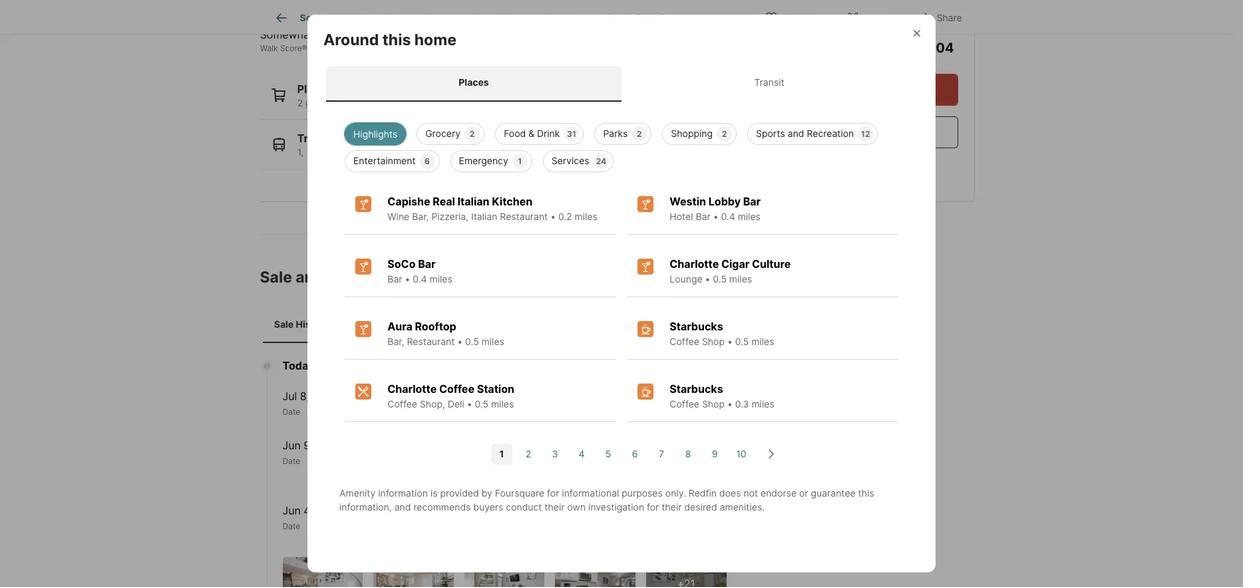 Task type: locate. For each thing, give the bounding box(es) containing it.
2 jun from the top
[[283, 505, 301, 518]]

2 date from the top
[[283, 457, 300, 467]]

• left 0.3
[[728, 399, 733, 410]]

1 horizontal spatial score
[[445, 43, 466, 53]]

charlotte up lounge
[[670, 257, 719, 271]]

jun inside jun 9, 2021 date
[[283, 440, 301, 453]]

62
[[260, 5, 274, 18]]

• down soco
[[405, 273, 410, 285]]

services 24
[[552, 155, 607, 166]]

2 #3747441 from the top
[[451, 483, 489, 493]]

2 up 33,
[[470, 129, 475, 139]]

23,
[[441, 147, 455, 158]]

/100 inside 60 /100
[[431, 8, 448, 18]]

0 vertical spatial 0.4
[[721, 211, 736, 222]]

places
[[459, 77, 489, 88], [297, 82, 332, 96]]

2 starbucks from the top
[[670, 383, 724, 396]]

by up under
[[541, 408, 550, 418]]

grid inside contingent (active under contract) canopymls as distributed by mls grid #3747441
[[433, 483, 449, 493]]

and left tax
[[296, 268, 324, 287]]

transit down good
[[417, 43, 442, 53]]

• inside capishe real italian kitchen wine bar, pizzeria, italian restaurant • 0.2 miles
[[551, 211, 556, 222]]

charlotte inside charlotte cigar culture lounge • 0.5 miles
[[670, 257, 719, 271]]

x-out
[[865, 12, 891, 23]]

0 horizontal spatial 24
[[352, 97, 364, 108]]

and down information
[[395, 502, 411, 513]]

bar, down aura
[[388, 336, 405, 347]]

starbucks inside 'starbucks coffee shop • 0.5 miles'
[[670, 320, 724, 333]]

31
[[567, 129, 576, 139]]

charlotte up shop,
[[388, 383, 437, 396]]

1 horizontal spatial this
[[859, 488, 875, 499]]

score inside somewhat walkable walk score ®
[[280, 43, 302, 53]]

ct
[[903, 40, 918, 56], [511, 268, 528, 287]]

1 vertical spatial 24
[[596, 156, 607, 166]]

1 grid from the top
[[433, 418, 449, 428]]

bar right soco
[[418, 257, 436, 271]]

1 horizontal spatial &
[[628, 12, 634, 23]]

3 /100 from the left
[[549, 8, 565, 18]]

1,
[[297, 147, 304, 158]]

10
[[737, 449, 747, 460]]

0 vertical spatial 8,
[[835, 147, 843, 158]]

coffee down lounge
[[670, 336, 700, 347]]

50 /100
[[535, 5, 565, 18]]

2 shop from the top
[[702, 399, 725, 410]]

• inside charlotte cigar culture lounge • 0.5 miles
[[705, 273, 711, 285]]

0 horizontal spatial tax
[[355, 319, 371, 330]]

0 vertical spatial ct
[[903, 40, 918, 56]]

4, inside "transit 1, 10, 11, 14, 15, 16, 17, 19, 20, 21, 23, 27, 33, 34, 35, 4, 40x, 46x, 47x, 48x, 5, 501, 510, 52x, 53x, 6, 62x, 63x, 64x, 74x, 77x, 8, 82x, 85x, 9"
[[522, 147, 531, 158]]

1 inside 'button'
[[500, 449, 504, 460]]

8, right "jul"
[[300, 390, 309, 404]]

shop,
[[420, 399, 445, 410]]

2 score from the left
[[445, 43, 466, 53]]

out
[[875, 12, 891, 23]]

1 vertical spatial &
[[529, 128, 535, 139]]

/100 inside 50 /100
[[549, 8, 565, 18]]

0 horizontal spatial #104
[[532, 268, 570, 287]]

9 right 85x,
[[889, 147, 895, 158]]

9
[[889, 147, 895, 158], [712, 449, 718, 460]]

0 vertical spatial date
[[283, 408, 300, 418]]

0 vertical spatial shop
[[702, 336, 725, 347]]

places down transit
[[459, 77, 489, 88]]

• left 0.2
[[551, 211, 556, 222]]

does
[[720, 488, 741, 499]]

coffee inside starbucks coffee shop • 0.3 miles
[[670, 399, 700, 410]]

1 shop from the top
[[702, 336, 725, 347]]

transit up the sports
[[755, 77, 785, 88]]

transit inside tab
[[755, 77, 785, 88]]

2 as from the top
[[486, 473, 495, 483]]

0.5 inside charlotte cigar culture lounge • 0.5 miles
[[713, 273, 727, 285]]

701 royal ct #104
[[837, 40, 954, 56]]

24 inside places 2 groceries, 24 restaurants, 2 parks
[[352, 97, 364, 108]]

date inside jul 8, 2021 date
[[283, 408, 300, 418]]

mls up under
[[552, 408, 569, 418]]

2 /100 from the left
[[431, 8, 448, 18]]

transit
[[417, 43, 442, 53], [755, 77, 785, 88], [297, 132, 334, 145]]

1 distributed from the top
[[497, 408, 539, 418]]

701 down x-out button
[[837, 40, 861, 56]]

1 horizontal spatial royal
[[864, 40, 899, 56]]

0 horizontal spatial transit
[[297, 132, 334, 145]]

0.4 down lobby
[[721, 211, 736, 222]]

fees tab
[[413, 2, 461, 34]]

& for food
[[529, 128, 535, 139]]

0 vertical spatial bar,
[[412, 211, 429, 222]]

• inside 'starbucks coffee shop • 0.5 miles'
[[728, 336, 733, 347]]

distributed up foursquare
[[497, 473, 539, 483]]

510,
[[652, 147, 671, 158]]

shop inside 'starbucks coffee shop • 0.5 miles'
[[702, 336, 725, 347]]

/100 up somewhat
[[274, 8, 290, 18]]

own
[[568, 502, 586, 513]]

0.5 up station
[[465, 336, 479, 347]]

62 /100
[[260, 5, 290, 18]]

shop left 0.3
[[702, 399, 725, 410]]

#104 down 0.2
[[532, 268, 570, 287]]

jun left 9,
[[283, 440, 301, 453]]

starbucks coffee shop • 0.3 miles
[[670, 383, 775, 410]]

0 vertical spatial 4,
[[522, 147, 531, 158]]

1 vertical spatial 2021
[[316, 440, 341, 453]]

sale
[[606, 12, 625, 23], [260, 268, 292, 287], [274, 319, 294, 330]]

1 vertical spatial sale
[[260, 268, 292, 287]]

1 horizontal spatial 1
[[518, 156, 522, 166]]

charlotte inside "charlotte coffee station coffee shop, deli • 0.5 miles"
[[388, 383, 437, 396]]

• inside westin lobby bar hotel bar • 0.4 miles
[[714, 211, 719, 222]]

services
[[552, 155, 590, 166]]

1 vertical spatial for
[[547, 488, 560, 499]]

0 horizontal spatial 0.4
[[413, 273, 427, 285]]

47x,
[[577, 147, 596, 158]]

for right foursquare
[[547, 488, 560, 499]]

score for somewhat
[[280, 43, 302, 53]]

1 horizontal spatial tax
[[636, 12, 652, 23]]

62x,
[[727, 147, 746, 158]]

#3747441 up listed (active)
[[451, 483, 489, 493]]

& inside list box
[[529, 128, 535, 139]]

3
[[552, 449, 558, 460]]

2021 inside jun 9, 2021 date
[[316, 440, 341, 453]]

coffee inside 'starbucks coffee shop • 0.5 miles'
[[670, 336, 700, 347]]

grid down shop,
[[433, 418, 449, 428]]

501,
[[632, 147, 650, 158]]

4,
[[522, 147, 531, 158], [304, 505, 313, 518]]

2021 down amenity
[[316, 505, 341, 518]]

1 #3747441 from the top
[[451, 418, 489, 428]]

this right guarantee at bottom right
[[859, 488, 875, 499]]

6 right 5 button
[[632, 449, 638, 460]]

0 vertical spatial transit
[[417, 43, 442, 53]]

• down lobby
[[714, 211, 719, 222]]

0 vertical spatial 701
[[837, 40, 861, 56]]

grid
[[433, 418, 449, 428], [433, 483, 449, 493]]

0 horizontal spatial 9
[[712, 449, 718, 460]]

by up buyers
[[482, 488, 493, 499]]

italian up pizzeria,
[[458, 195, 490, 208]]

& inside tab
[[628, 12, 634, 23]]

1 vertical spatial and
[[296, 268, 324, 287]]

mls
[[552, 408, 569, 418], [552, 473, 569, 483]]

date for jul 8, 2021
[[283, 408, 300, 418]]

starbucks down lounge
[[670, 320, 724, 333]]

desired
[[685, 502, 718, 513]]

recreation
[[807, 128, 854, 139]]

sale up sale history
[[260, 268, 292, 287]]

jun inside jun 4, 2021 date
[[283, 505, 301, 518]]

around this home
[[324, 31, 457, 49]]

miles inside charlotte cigar culture lounge • 0.5 miles
[[730, 273, 752, 285]]

this inside the amenity information is provided by foursquare for informational purposes only. redfin does not endorse or guarantee this information, and recommends buyers conduct their own investigation for their desired amenities.
[[859, 488, 875, 499]]

as
[[486, 408, 495, 418], [486, 473, 495, 483]]

0 horizontal spatial ct
[[511, 268, 528, 287]]

kitchen
[[492, 195, 533, 208]]

12
[[862, 129, 871, 139]]

sale up today
[[274, 319, 294, 330]]

miles inside westin lobby bar hotel bar • 0.4 miles
[[738, 211, 761, 222]]

• up "charlotte coffee station coffee shop, deli • 0.5 miles"
[[458, 336, 463, 347]]

8, inside "transit 1, 10, 11, 14, 15, 16, 17, 19, 20, 21, 23, 27, 33, 34, 35, 4, 40x, 46x, 47x, 48x, 5, 501, 510, 52x, 53x, 6, 62x, 63x, 64x, 74x, 77x, 8, 82x, 85x, 9"
[[835, 147, 843, 158]]

1 vertical spatial 6
[[632, 449, 638, 460]]

1 horizontal spatial restaurant
[[500, 211, 548, 222]]

sale and tax history for 701 royal ct #104
[[260, 268, 570, 287]]

2 horizontal spatial /100
[[549, 8, 565, 18]]

1 horizontal spatial 8,
[[835, 147, 843, 158]]

0 horizontal spatial 8,
[[300, 390, 309, 404]]

1 horizontal spatial bar,
[[412, 211, 429, 222]]

1 left 2 button in the left bottom of the page
[[500, 449, 504, 460]]

canopymls up provided
[[433, 473, 484, 483]]

coffee up deli
[[439, 383, 475, 396]]

0 vertical spatial 2021
[[312, 390, 337, 404]]

/100 right amenities
[[549, 8, 565, 18]]

1 vertical spatial bar,
[[388, 336, 405, 347]]

0 vertical spatial and
[[788, 128, 805, 139]]

purposes
[[622, 488, 663, 499]]

/100 up good
[[431, 8, 448, 18]]

places up 'groceries,'
[[297, 82, 332, 96]]

miles inside 'starbucks coffee shop • 0.5 miles'
[[752, 336, 775, 347]]

0 horizontal spatial 1
[[500, 449, 504, 460]]

by down 3 button
[[541, 473, 550, 483]]

0 horizontal spatial 6
[[425, 156, 430, 166]]

0 vertical spatial charlotte
[[670, 257, 719, 271]]

$385,000
[[584, 505, 633, 518]]

0 vertical spatial grid
[[433, 418, 449, 428]]

starbucks inside starbucks coffee shop • 0.3 miles
[[670, 383, 724, 396]]

distributed down (closed)
[[497, 408, 539, 418]]

2 mls from the top
[[552, 473, 569, 483]]

transit inside "transit 1, 10, 11, 14, 15, 16, 17, 19, 20, 21, 23, 27, 33, 34, 35, 4, 40x, 46x, 47x, 48x, 5, 501, 510, 52x, 53x, 6, 62x, 63x, 64x, 74x, 77x, 8, 82x, 85x, 9"
[[297, 132, 334, 145]]

0 horizontal spatial score
[[280, 43, 302, 53]]

as inside contingent (active under contract) canopymls as distributed by mls grid #3747441
[[486, 473, 495, 483]]

as down 1 'button'
[[486, 473, 495, 483]]

®
[[302, 43, 307, 53]]

score down transit
[[445, 43, 466, 53]]

jun down jun 9, 2021 date
[[283, 505, 301, 518]]

starbucks for starbucks coffee shop • 0.3 miles
[[670, 383, 724, 396]]

and
[[788, 128, 805, 139], [296, 268, 324, 287], [395, 502, 411, 513]]

3 date from the top
[[283, 522, 300, 532]]

transit up "10,"
[[297, 132, 334, 145]]

sale & tax history
[[606, 12, 688, 23]]

#104 down share button
[[921, 40, 954, 56]]

sale right schools
[[606, 12, 625, 23]]

1 starbucks from the top
[[670, 320, 724, 333]]

canopymls down sold
[[433, 408, 484, 418]]

amenity information is provided by foursquare for informational purposes only. redfin does not endorse or guarantee this information, and recommends buyers conduct their own investigation for their desired amenities.
[[340, 488, 875, 513]]

0 vertical spatial for
[[411, 268, 433, 287]]

0 vertical spatial 24
[[352, 97, 364, 108]]

score down somewhat
[[280, 43, 302, 53]]

amenities.
[[720, 502, 765, 513]]

4, left information,
[[304, 505, 313, 518]]

6
[[425, 156, 430, 166], [632, 449, 638, 460]]

their left own
[[545, 502, 565, 513]]

1 vertical spatial canopymls
[[433, 473, 484, 483]]

2021 inside jul 8, 2021 date
[[312, 390, 337, 404]]

distributed inside sold (mls) (closed) canopymls as distributed by mls grid #3747441
[[497, 408, 539, 418]]

tab list
[[260, 0, 712, 34], [324, 63, 920, 102], [260, 305, 422, 344]]

aura rooftop bar, restaurant • 0.5 miles
[[388, 320, 505, 347]]

2 horizontal spatial and
[[788, 128, 805, 139]]

date for jun 9, 2021
[[283, 457, 300, 467]]

is
[[431, 488, 438, 499]]

and for sports
[[788, 128, 805, 139]]

1 vertical spatial jun
[[283, 505, 301, 518]]

24 inside services 24
[[596, 156, 607, 166]]

0 vertical spatial starbucks
[[670, 320, 724, 333]]

2 grid from the top
[[433, 483, 449, 493]]

1 vertical spatial 9
[[712, 449, 718, 460]]

tax inside tax history tab
[[355, 319, 371, 330]]

1 vertical spatial charlotte
[[388, 383, 437, 396]]

places inside places 2 groceries, 24 restaurants, 2 parks
[[297, 82, 332, 96]]

for right history
[[411, 268, 433, 287]]

1 vertical spatial transit
[[755, 77, 785, 88]]

1 vertical spatial #104
[[532, 268, 570, 287]]

2021 for jun 9, 2021
[[316, 440, 341, 453]]

2 vertical spatial sale
[[274, 319, 294, 330]]

2 canopymls from the top
[[433, 473, 484, 483]]

score for good
[[445, 43, 466, 53]]

tab list containing places
[[324, 63, 920, 102]]

701 right soco
[[436, 268, 463, 287]]

2 inside button
[[526, 449, 531, 460]]

0 vertical spatial tax
[[636, 12, 652, 23]]

and for sale
[[296, 268, 324, 287]]

1 vertical spatial starbucks
[[670, 383, 724, 396]]

1 vertical spatial date
[[283, 457, 300, 467]]

list box inside the around this home dialog
[[334, 118, 910, 172]]

&
[[628, 12, 634, 23], [529, 128, 535, 139]]

sale history tab
[[263, 308, 341, 341]]

2021 right "jul"
[[312, 390, 337, 404]]

and up 74x,
[[788, 128, 805, 139]]

0 vertical spatial as
[[486, 408, 495, 418]]

grid inside sold (mls) (closed) canopymls as distributed by mls grid #3747441
[[433, 418, 449, 428]]

/100 inside 62 /100
[[274, 8, 290, 18]]

0.5 down station
[[475, 399, 489, 410]]

1 horizontal spatial 701
[[837, 40, 861, 56]]

0.4 inside westin lobby bar hotel bar • 0.4 miles
[[721, 211, 736, 222]]

1 horizontal spatial transit
[[417, 43, 442, 53]]

starbucks down 'starbucks coffee shop • 0.5 miles'
[[670, 383, 724, 396]]

coffee up 8 button
[[670, 399, 700, 410]]

0 vertical spatial 1
[[518, 156, 522, 166]]

transit for transit 1, 10, 11, 14, 15, 16, 17, 19, 20, 21, 23, 27, 33, 34, 35, 4, 40x, 46x, 47x, 48x, 5, 501, 510, 52x, 53x, 6, 62x, 63x, 64x, 74x, 77x, 8, 82x, 85x, 9
[[297, 132, 334, 145]]

6 right 20,
[[425, 156, 430, 166]]

1 horizontal spatial history
[[373, 319, 405, 330]]

this down overview
[[383, 31, 411, 49]]

westin lobby bar hotel bar • 0.4 miles
[[670, 195, 761, 222]]

restaurant inside aura rooftop bar, restaurant • 0.5 miles
[[407, 336, 455, 347]]

tab list inside the around this home dialog
[[324, 63, 920, 102]]

0.5 down the cigar
[[713, 273, 727, 285]]

1 horizontal spatial charlotte
[[670, 257, 719, 271]]

0 vertical spatial sale
[[606, 12, 625, 23]]

x-
[[865, 12, 875, 23]]

starbucks coffee shop • 0.5 miles
[[670, 320, 775, 347]]

77x,
[[814, 147, 833, 158]]

shop up starbucks coffee shop • 0.3 miles
[[702, 336, 725, 347]]

2021 right 9,
[[316, 440, 341, 453]]

1 vertical spatial 0.4
[[413, 273, 427, 285]]

0 vertical spatial by
[[541, 408, 550, 418]]

6 inside button
[[632, 449, 638, 460]]

1 horizontal spatial 24
[[596, 156, 607, 166]]

score inside good transit transit score
[[445, 43, 466, 53]]

• right deli
[[467, 399, 472, 410]]

0 horizontal spatial &
[[529, 128, 535, 139]]

1 vertical spatial distributed
[[497, 473, 539, 483]]

sold (mls) (closed) canopymls as distributed by mls grid #3747441
[[433, 390, 569, 428]]

1 button
[[491, 444, 513, 465]]

1 vertical spatial restaurant
[[407, 336, 455, 347]]

real
[[433, 195, 455, 208]]

6 button
[[625, 444, 646, 465]]

1 vertical spatial this
[[859, 488, 875, 499]]

1 horizontal spatial 9
[[889, 147, 895, 158]]

20,
[[409, 147, 423, 158]]

1 horizontal spatial for
[[547, 488, 560, 499]]

2 left parks
[[421, 97, 427, 108]]

restaurant down kitchen
[[500, 211, 548, 222]]

italian down kitchen
[[471, 211, 498, 222]]

1 horizontal spatial 0.4
[[721, 211, 736, 222]]

price
[[584, 457, 603, 467]]

tab list containing sale history
[[260, 305, 422, 344]]

restaurant down the rooftop at left
[[407, 336, 455, 347]]

and inside list box
[[788, 128, 805, 139]]

1 date from the top
[[283, 408, 300, 418]]

for down purposes
[[647, 502, 659, 513]]

• inside aura rooftop bar, restaurant • 0.5 miles
[[458, 336, 463, 347]]

19,
[[394, 147, 407, 158]]

2 vertical spatial for
[[647, 502, 659, 513]]

0 vertical spatial 9
[[889, 147, 895, 158]]

somewhat
[[260, 28, 314, 41]]

a
[[857, 126, 863, 139]]

24 left 5,
[[596, 156, 607, 166]]

2021 inside jun 4, 2021 date
[[316, 505, 341, 518]]

1 left 40x, at the left top of page
[[518, 156, 522, 166]]

as down (mls)
[[486, 408, 495, 418]]

0 horizontal spatial and
[[296, 268, 324, 287]]

1
[[518, 156, 522, 166], [500, 449, 504, 460]]

0.4 down soco
[[413, 273, 427, 285]]

bar, down capishe
[[412, 211, 429, 222]]

tab list containing search
[[260, 0, 712, 34]]

1 jun from the top
[[283, 440, 301, 453]]

1 score from the left
[[280, 43, 302, 53]]

contingent (active under contract) canopymls as distributed by mls grid #3747441
[[433, 440, 569, 493]]

1 /100 from the left
[[274, 8, 290, 18]]

list box containing grocery
[[334, 118, 910, 172]]

miles inside "charlotte coffee station coffee shop, deli • 0.5 miles"
[[491, 399, 514, 410]]

0.5 up starbucks coffee shop • 0.3 miles
[[736, 336, 749, 347]]

1 vertical spatial #3747441
[[451, 483, 489, 493]]

1 mls from the top
[[552, 408, 569, 418]]

4, right 35, at the top of page
[[522, 147, 531, 158]]

1 horizontal spatial 4,
[[522, 147, 531, 158]]

/100 for 60
[[431, 8, 448, 18]]

for
[[411, 268, 433, 287], [547, 488, 560, 499], [647, 502, 659, 513]]

bar down westin
[[696, 211, 711, 222]]

places inside tab
[[459, 77, 489, 88]]

8, right 77x, at the top of the page
[[835, 147, 843, 158]]

by
[[541, 408, 550, 418], [541, 473, 550, 483], [482, 488, 493, 499]]

highlights
[[354, 128, 398, 140]]

by inside the amenity information is provided by foursquare for informational purposes only. redfin does not endorse or guarantee this information, and recommends buyers conduct their own investigation for their desired amenities.
[[482, 488, 493, 499]]

miles inside capishe real italian kitchen wine bar, pizzeria, italian restaurant • 0.2 miles
[[575, 211, 598, 222]]

• up starbucks coffee shop • 0.3 miles
[[728, 336, 733, 347]]

2 distributed from the top
[[497, 473, 539, 483]]

1 vertical spatial as
[[486, 473, 495, 483]]

list box
[[334, 118, 910, 172]]

0 horizontal spatial royal
[[467, 268, 507, 287]]

grid up recommends
[[433, 483, 449, 493]]

sports and recreation
[[756, 128, 854, 139]]

0 vertical spatial italian
[[458, 195, 490, 208]]

0.5 inside aura rooftop bar, restaurant • 0.5 miles
[[465, 336, 479, 347]]

• inside starbucks coffee shop • 0.3 miles
[[728, 399, 733, 410]]

miles inside starbucks coffee shop • 0.3 miles
[[752, 399, 775, 410]]

their down only.
[[662, 502, 682, 513]]

informational
[[562, 488, 619, 499]]

• inside soco bar bar • 0.4 miles
[[405, 273, 410, 285]]

1 vertical spatial tax
[[355, 319, 371, 330]]

0 horizontal spatial charlotte
[[388, 383, 437, 396]]

as inside sold (mls) (closed) canopymls as distributed by mls grid #3747441
[[486, 408, 495, 418]]

/100 for 50
[[549, 8, 565, 18]]

9 right 8
[[712, 449, 718, 460]]

mls down 3
[[552, 473, 569, 483]]

shop inside starbucks coffee shop • 0.3 miles
[[702, 399, 725, 410]]

shop for starbucks coffee shop • 0.5 miles
[[702, 336, 725, 347]]

0 horizontal spatial bar,
[[388, 336, 405, 347]]

0 vertical spatial &
[[628, 12, 634, 23]]

favorite button
[[754, 3, 830, 30]]

0 horizontal spatial places
[[297, 82, 332, 96]]

2 left 3 button
[[526, 449, 531, 460]]

0 horizontal spatial 4,
[[304, 505, 313, 518]]

parks
[[604, 128, 628, 139]]

1 horizontal spatial places
[[459, 77, 489, 88]]

schools tab
[[531, 2, 593, 34]]

1 canopymls from the top
[[433, 408, 484, 418]]

& for sale
[[628, 12, 634, 23]]

24 right 'groceries,'
[[352, 97, 364, 108]]

/100 for 62
[[274, 8, 290, 18]]

this
[[383, 31, 411, 49], [859, 488, 875, 499]]

emergency
[[459, 155, 508, 166]]

2 vertical spatial and
[[395, 502, 411, 513]]

date inside jun 4, 2021 date
[[283, 522, 300, 532]]

33,
[[472, 147, 486, 158]]

63x,
[[749, 147, 768, 158]]

date inside jun 9, 2021 date
[[283, 457, 300, 467]]

1 vertical spatial mls
[[552, 473, 569, 483]]

0 vertical spatial tab list
[[260, 0, 712, 34]]

0 horizontal spatial 701
[[436, 268, 463, 287]]

1 as from the top
[[486, 408, 495, 418]]

jun for jun 9, 2021
[[283, 440, 301, 453]]

1 vertical spatial by
[[541, 473, 550, 483]]

somewhat walkable walk score ®
[[260, 28, 361, 53]]

amenities tab
[[461, 2, 531, 34]]

• right lounge
[[705, 273, 711, 285]]

1 horizontal spatial and
[[395, 502, 411, 513]]

1 vertical spatial shop
[[702, 399, 725, 410]]

around
[[324, 31, 379, 49]]

15,
[[350, 147, 363, 158]]

#3747441 down deli
[[451, 418, 489, 428]]

grocery
[[426, 128, 461, 139]]



Task type: vqa. For each thing, say whether or not it's contained in the screenshot.


Task type: describe. For each thing, give the bounding box(es) containing it.
and inside the amenity information is provided by foursquare for informational purposes only. redfin does not endorse or guarantee this information, and recommends buyers conduct their own investigation for their desired amenities.
[[395, 502, 411, 513]]

2021 for jun 4, 2021
[[316, 505, 341, 518]]

16,
[[365, 147, 378, 158]]

transit inside good transit transit score
[[417, 43, 442, 53]]

0.3
[[736, 399, 749, 410]]

tax
[[327, 268, 351, 287]]

2021 for jul 8, 2021
[[312, 390, 337, 404]]

11,
[[322, 147, 333, 158]]

guarantee
[[811, 488, 856, 499]]

only.
[[666, 488, 686, 499]]

good transit transit score
[[417, 28, 479, 53]]

2 horizontal spatial history
[[655, 12, 688, 23]]

9 button
[[704, 444, 726, 465]]

4, inside jun 4, 2021 date
[[304, 505, 313, 518]]

8 button
[[678, 444, 699, 465]]

0 vertical spatial this
[[383, 31, 411, 49]]

today
[[283, 360, 314, 373]]

1 inside list box
[[518, 156, 522, 166]]

tax history tab
[[341, 308, 419, 341]]

capishe real italian kitchen wine bar, pizzeria, italian restaurant • 0.2 miles
[[388, 195, 598, 222]]

investigation
[[589, 502, 645, 513]]

endorse
[[761, 488, 797, 499]]

history for sale history
[[296, 319, 329, 330]]

around this home element
[[324, 15, 473, 50]]

2 up 6,
[[722, 129, 727, 139]]

sale for sale and tax history for 701 royal ct #104
[[260, 268, 292, 287]]

sale & tax history tab
[[593, 2, 701, 34]]

(active)
[[467, 505, 506, 518]]

1 vertical spatial 701
[[436, 268, 463, 287]]

• inside "charlotte coffee station coffee shop, deli • 0.5 miles"
[[467, 399, 472, 410]]

soco bar bar • 0.4 miles
[[388, 257, 453, 285]]

5
[[606, 449, 611, 460]]

transit for transit
[[755, 77, 785, 88]]

2 their from the left
[[662, 502, 682, 513]]

shopping
[[671, 128, 713, 139]]

miles inside soco bar bar • 0.4 miles
[[430, 273, 453, 285]]

82x,
[[846, 147, 865, 158]]

8, inside jul 8, 2021 date
[[300, 390, 309, 404]]

2 up '501,'
[[637, 129, 642, 139]]

good
[[417, 28, 444, 41]]

bar, inside capishe real italian kitchen wine bar, pizzeria, italian restaurant • 0.2 miles
[[412, 211, 429, 222]]

9 inside "transit 1, 10, 11, 14, 15, 16, 17, 19, 20, 21, 23, 27, 33, 34, 35, 4, 40x, 46x, 47x, 48x, 5, 501, 510, 52x, 53x, 6, 62x, 63x, 64x, 74x, 77x, 8, 82x, 85x, 9"
[[889, 147, 895, 158]]

#3747441 inside contingent (active under contract) canopymls as distributed by mls grid #3747441
[[451, 483, 489, 493]]

3 button
[[545, 444, 566, 465]]

mls inside contingent (active under contract) canopymls as distributed by mls grid #3747441
[[552, 473, 569, 483]]

westin
[[670, 195, 706, 208]]

coffee for starbucks coffee shop • 0.5 miles
[[670, 336, 700, 347]]

history
[[355, 268, 408, 287]]

miles inside aura rooftop bar, restaurant • 0.5 miles
[[482, 336, 505, 347]]

0.5 inside "charlotte coffee station coffee shop, deli • 0.5 miles"
[[475, 399, 489, 410]]

canopymls inside contingent (active under contract) canopymls as distributed by mls grid #3747441
[[433, 473, 484, 483]]

27,
[[457, 147, 470, 158]]

9,
[[304, 440, 313, 453]]

groceries,
[[306, 97, 349, 108]]

transit 1, 10, 11, 14, 15, 16, 17, 19, 20, 21, 23, 27, 33, 34, 35, 4, 40x, 46x, 47x, 48x, 5, 501, 510, 52x, 53x, 6, 62x, 63x, 64x, 74x, 77x, 8, 82x, 85x, 9
[[297, 132, 895, 158]]

0 vertical spatial royal
[[864, 40, 899, 56]]

coffee for charlotte coffee station coffee shop, deli • 0.5 miles
[[439, 383, 475, 396]]

bar, inside aura rooftop bar, restaurant • 0.5 miles
[[388, 336, 405, 347]]

sold
[[433, 390, 456, 404]]

tab list for today
[[260, 305, 422, 344]]

4 button
[[571, 444, 593, 465]]

provided
[[440, 488, 479, 499]]

places tab
[[326, 66, 622, 99]]

search
[[300, 12, 332, 23]]

under
[[530, 440, 561, 453]]

lounge
[[670, 273, 703, 285]]

shop for starbucks coffee shop • 0.3 miles
[[702, 399, 725, 410]]

foursquare
[[495, 488, 545, 499]]

2 left 'groceries,'
[[297, 97, 303, 108]]

restaurant inside capishe real italian kitchen wine bar, pizzeria, italian restaurant • 0.2 miles
[[500, 211, 548, 222]]

conduct
[[506, 502, 542, 513]]

0 horizontal spatial for
[[411, 268, 433, 287]]

home
[[415, 31, 457, 49]]

sale for sale & tax history
[[606, 12, 625, 23]]

share
[[937, 12, 962, 23]]

10 button
[[731, 444, 752, 465]]

send
[[828, 126, 855, 139]]

search link
[[273, 10, 332, 26]]

#3747441 inside sold (mls) (closed) canopymls as distributed by mls grid #3747441
[[451, 418, 489, 428]]

culture
[[752, 257, 791, 271]]

places for places 2 groceries, 24 restaurants, 2 parks
[[297, 82, 332, 96]]

distributed inside contingent (active under contract) canopymls as distributed by mls grid #3747441
[[497, 473, 539, 483]]

starbucks for starbucks coffee shop • 0.5 miles
[[670, 320, 724, 333]]

contract)
[[433, 456, 481, 469]]

mls inside sold (mls) (closed) canopymls as distributed by mls grid #3747441
[[552, 408, 569, 418]]

jul 8, 2021 date
[[283, 390, 337, 418]]

6 inside list box
[[425, 156, 430, 166]]

1 their from the left
[[545, 502, 565, 513]]

21,
[[426, 147, 438, 158]]

1 horizontal spatial #104
[[921, 40, 954, 56]]

by inside contingent (active under contract) canopymls as distributed by mls grid #3747441
[[541, 473, 550, 483]]

tab list for highlights
[[324, 63, 920, 102]]

40x,
[[533, 147, 553, 158]]

7
[[659, 449, 664, 460]]

2 button
[[518, 444, 539, 465]]

1 vertical spatial italian
[[471, 211, 498, 222]]

places for places
[[459, 77, 489, 88]]

restaurants,
[[366, 97, 419, 108]]

jun for jun 4, 2021
[[283, 505, 301, 518]]

transit tab
[[622, 66, 917, 99]]

(mls)
[[459, 390, 489, 404]]

contingent
[[433, 440, 489, 453]]

lobby
[[709, 195, 741, 208]]

8
[[686, 449, 691, 460]]

(active
[[492, 440, 527, 453]]

4
[[579, 449, 585, 460]]

rooftop
[[415, 320, 457, 333]]

canopymls inside sold (mls) (closed) canopymls as distributed by mls grid #3747441
[[433, 408, 484, 418]]

5 button
[[598, 444, 619, 465]]

0.4 inside soco bar bar • 0.4 miles
[[413, 273, 427, 285]]

coffee left shop,
[[388, 399, 417, 410]]

soco
[[388, 257, 416, 271]]

64x,
[[771, 147, 790, 158]]

amenity
[[340, 488, 376, 499]]

1 horizontal spatial ct
[[903, 40, 918, 56]]

pizzeria,
[[432, 211, 469, 222]]

information
[[378, 488, 428, 499]]

history for tax history
[[373, 319, 405, 330]]

53x,
[[695, 147, 714, 158]]

bar down soco
[[388, 273, 403, 285]]

overview tab
[[345, 2, 413, 34]]

date for jun 4, 2021
[[283, 522, 300, 532]]

0.2
[[559, 211, 572, 222]]

2 horizontal spatial for
[[647, 502, 659, 513]]

bar right lobby
[[744, 195, 761, 208]]

7 button
[[651, 444, 672, 465]]

charlotte for charlotte coffee station
[[388, 383, 437, 396]]

by inside sold (mls) (closed) canopymls as distributed by mls grid #3747441
[[541, 408, 550, 418]]

around this home dialog
[[308, 15, 936, 573]]

1 vertical spatial royal
[[467, 268, 507, 287]]

60 /100
[[417, 5, 448, 18]]

message
[[865, 126, 912, 139]]

recommends
[[414, 502, 471, 513]]

46x,
[[555, 147, 575, 158]]

redfin
[[689, 488, 717, 499]]

17,
[[380, 147, 392, 158]]

food & drink
[[504, 128, 560, 139]]

aura
[[388, 320, 413, 333]]

jun 4, 2021 date
[[283, 505, 341, 532]]

charlotte cigar culture lounge • 0.5 miles
[[670, 257, 791, 285]]

9 inside button
[[712, 449, 718, 460]]

charlotte for charlotte cigar culture
[[670, 257, 719, 271]]

sale for sale history
[[274, 319, 294, 330]]

coffee for starbucks coffee shop • 0.3 miles
[[670, 399, 700, 410]]

0.5 inside 'starbucks coffee shop • 0.5 miles'
[[736, 336, 749, 347]]

tax inside 'sale & tax history' tab
[[636, 12, 652, 23]]

34,
[[489, 147, 503, 158]]

buyers
[[474, 502, 504, 513]]



